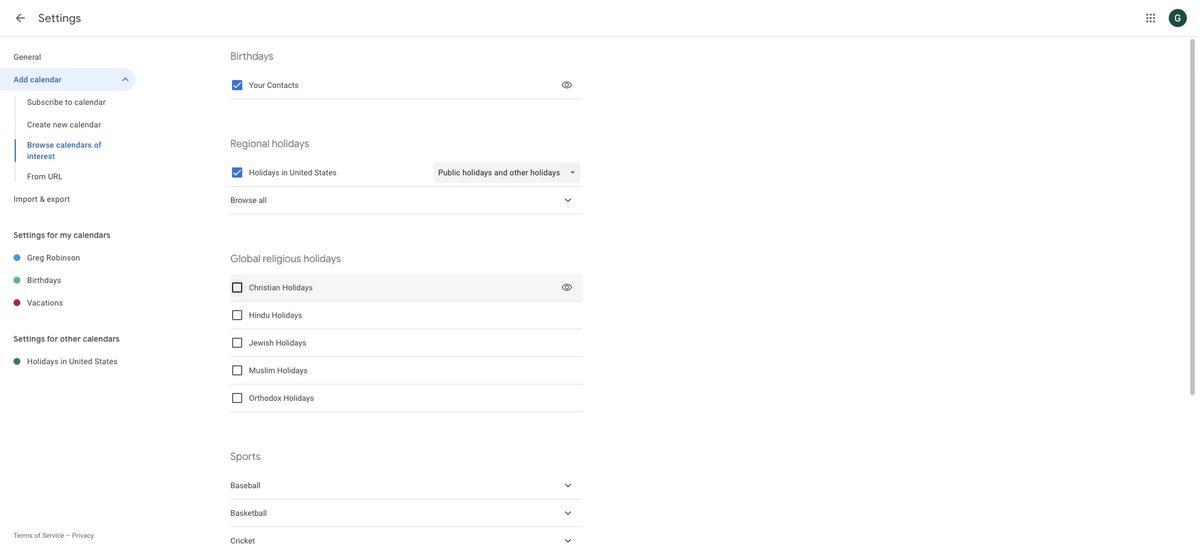 Task type: vqa. For each thing, say whether or not it's contained in the screenshot.
Regional
yes



Task type: locate. For each thing, give the bounding box(es) containing it.
0 horizontal spatial browse
[[27, 141, 54, 150]]

privacy
[[72, 533, 94, 540]]

calendar
[[30, 75, 62, 84], [74, 98, 106, 107], [70, 120, 101, 129]]

holidays in united states down regional holidays
[[249, 168, 337, 177]]

0 horizontal spatial united
[[69, 357, 92, 367]]

of right terms
[[34, 533, 40, 540]]

from url
[[27, 172, 63, 181]]

0 vertical spatial holidays in united states
[[249, 168, 337, 177]]

greg
[[27, 254, 44, 263]]

1 vertical spatial in
[[61, 357, 67, 367]]

holidays for muslim holidays
[[277, 367, 308, 376]]

1 vertical spatial of
[[34, 533, 40, 540]]

united down regional holidays
[[290, 168, 312, 177]]

browse left all
[[230, 196, 257, 205]]

basketball
[[230, 509, 267, 518]]

0 vertical spatial browse
[[27, 141, 54, 150]]

1 vertical spatial calendars
[[74, 230, 111, 241]]

2 for from the top
[[47, 334, 58, 345]]

birthdays up vacations
[[27, 276, 61, 285]]

other
[[60, 334, 81, 345]]

import & export
[[14, 195, 70, 204]]

holidays up all
[[249, 168, 280, 177]]

browse
[[27, 141, 54, 150], [230, 196, 257, 205]]

0 horizontal spatial in
[[61, 357, 67, 367]]

calendars up holidays in united states link
[[83, 334, 120, 345]]

1 vertical spatial calendar
[[74, 98, 106, 107]]

settings
[[38, 11, 81, 25], [14, 230, 45, 241], [14, 334, 45, 345]]

0 vertical spatial birthdays
[[230, 50, 274, 63]]

1 horizontal spatial states
[[314, 168, 337, 177]]

general
[[14, 53, 41, 62]]

robinson
[[46, 254, 80, 263]]

regional holidays
[[230, 138, 309, 151]]

in down regional holidays
[[282, 168, 288, 177]]

0 vertical spatial calendars
[[56, 141, 92, 150]]

vacations
[[27, 299, 63, 308]]

holidays in united states
[[249, 168, 337, 177], [27, 357, 118, 367]]

0 vertical spatial states
[[314, 168, 337, 177]]

1 vertical spatial united
[[69, 357, 92, 367]]

in down settings for other calendars on the left of page
[[61, 357, 67, 367]]

calendar for subscribe to calendar
[[74, 98, 106, 107]]

0 vertical spatial in
[[282, 168, 288, 177]]

holidays in united states down other
[[27, 357, 118, 367]]

1 for from the top
[[47, 230, 58, 241]]

holidays right 'jewish'
[[276, 339, 306, 348]]

1 vertical spatial browse
[[230, 196, 257, 205]]

settings for settings for my calendars
[[14, 230, 45, 241]]

for left other
[[47, 334, 58, 345]]

sports
[[230, 451, 261, 464]]

None field
[[434, 163, 585, 183]]

browse calendars of interest
[[27, 141, 102, 161]]

holidays right hindu
[[272, 311, 302, 320]]

1 vertical spatial settings
[[14, 230, 45, 241]]

1 horizontal spatial holidays in united states
[[249, 168, 337, 177]]

0 vertical spatial settings
[[38, 11, 81, 25]]

calendars
[[56, 141, 92, 150], [74, 230, 111, 241], [83, 334, 120, 345]]

browse all
[[230, 196, 267, 205]]

0 vertical spatial of
[[94, 141, 102, 150]]

settings for settings
[[38, 11, 81, 25]]

all
[[259, 196, 267, 205]]

holidays inside holidays in united states link
[[27, 357, 59, 367]]

hindu holidays
[[249, 311, 302, 320]]

1 horizontal spatial of
[[94, 141, 102, 150]]

global religious holidays
[[230, 253, 341, 266]]

settings right go back image
[[38, 11, 81, 25]]

browse up interest
[[27, 141, 54, 150]]

greg robinson tree item
[[0, 247, 136, 269]]

0 vertical spatial united
[[290, 168, 312, 177]]

holidays right orthodox
[[284, 394, 314, 403]]

0 vertical spatial for
[[47, 230, 58, 241]]

settings heading
[[38, 11, 81, 25]]

states inside tree item
[[95, 357, 118, 367]]

0 horizontal spatial birthdays
[[27, 276, 61, 285]]

0 vertical spatial calendar
[[30, 75, 62, 84]]

holidays for christian holidays
[[282, 284, 313, 293]]

holidays down the global religious holidays
[[282, 284, 313, 293]]

holidays up 'orthodox holidays'
[[277, 367, 308, 376]]

url
[[48, 172, 63, 181]]

contacts
[[267, 81, 299, 90]]

birthdays up your
[[230, 50, 274, 63]]

states
[[314, 168, 337, 177], [95, 357, 118, 367]]

2 vertical spatial settings
[[14, 334, 45, 345]]

calendars for other
[[83, 334, 120, 345]]

in inside tree item
[[61, 357, 67, 367]]

for for other
[[47, 334, 58, 345]]

birthdays
[[230, 50, 274, 63], [27, 276, 61, 285]]

terms of service link
[[14, 533, 64, 540]]

subscribe to calendar
[[27, 98, 106, 107]]

holidays in united states link
[[27, 351, 136, 373]]

birthdays inside tree item
[[27, 276, 61, 285]]

calendars right my
[[74, 230, 111, 241]]

of down create new calendar
[[94, 141, 102, 150]]

1 vertical spatial for
[[47, 334, 58, 345]]

2 vertical spatial calendar
[[70, 120, 101, 129]]

holidays down settings for other calendars on the left of page
[[27, 357, 59, 367]]

united down other
[[69, 357, 92, 367]]

1 horizontal spatial in
[[282, 168, 288, 177]]

calendar right new
[[70, 120, 101, 129]]

calendars down create new calendar
[[56, 141, 92, 150]]

settings up greg
[[14, 230, 45, 241]]

for left my
[[47, 230, 58, 241]]

1 vertical spatial birthdays
[[27, 276, 61, 285]]

0 horizontal spatial of
[[34, 533, 40, 540]]

1 horizontal spatial browse
[[230, 196, 257, 205]]

calendar right to
[[74, 98, 106, 107]]

vacations tree item
[[0, 292, 136, 315]]

export
[[47, 195, 70, 204]]

of
[[94, 141, 102, 150], [34, 533, 40, 540]]

in
[[282, 168, 288, 177], [61, 357, 67, 367]]

for for my
[[47, 230, 58, 241]]

interest
[[27, 152, 55, 161]]

0 horizontal spatial holidays in united states
[[27, 357, 118, 367]]

united
[[290, 168, 312, 177], [69, 357, 92, 367]]

1 vertical spatial holidays in united states
[[27, 357, 118, 367]]

group containing subscribe to calendar
[[0, 91, 136, 188]]

holidays
[[272, 138, 309, 151], [304, 253, 341, 266]]

tree
[[0, 46, 136, 211]]

tree item
[[230, 528, 583, 545]]

create
[[27, 120, 51, 129]]

settings down vacations
[[14, 334, 45, 345]]

2 vertical spatial calendars
[[83, 334, 120, 345]]

jewish holidays
[[249, 339, 306, 348]]

holidays
[[249, 168, 280, 177], [282, 284, 313, 293], [272, 311, 302, 320], [276, 339, 306, 348], [27, 357, 59, 367], [277, 367, 308, 376], [284, 394, 314, 403]]

for
[[47, 230, 58, 241], [47, 334, 58, 345]]

jewish
[[249, 339, 274, 348]]

calendars inside browse calendars of interest
[[56, 141, 92, 150]]

holidays right regional
[[272, 138, 309, 151]]

baseball
[[230, 482, 260, 491]]

1 vertical spatial states
[[95, 357, 118, 367]]

birthdays link
[[27, 269, 136, 292]]

browse inside 'tree item'
[[230, 196, 257, 205]]

1 horizontal spatial birthdays
[[230, 50, 274, 63]]

browse for browse calendars of interest
[[27, 141, 54, 150]]

holidays for jewish holidays
[[276, 339, 306, 348]]

holidays right religious
[[304, 253, 341, 266]]

browse inside browse calendars of interest
[[27, 141, 54, 150]]

0 horizontal spatial states
[[95, 357, 118, 367]]

vacations link
[[27, 292, 136, 315]]

your
[[249, 81, 265, 90]]

calendar up subscribe
[[30, 75, 62, 84]]

add calendar
[[14, 75, 62, 84]]

group
[[0, 91, 136, 188]]



Task type: describe. For each thing, give the bounding box(es) containing it.
christian holidays
[[249, 284, 313, 293]]

new
[[53, 120, 68, 129]]

add
[[14, 75, 28, 84]]

&
[[40, 195, 45, 204]]

basketball tree item
[[230, 500, 583, 528]]

settings for other calendars
[[14, 334, 120, 345]]

0 vertical spatial holidays
[[272, 138, 309, 151]]

terms
[[14, 533, 33, 540]]

calendar inside tree item
[[30, 75, 62, 84]]

create new calendar
[[27, 120, 101, 129]]

–
[[66, 533, 70, 540]]

import
[[14, 195, 38, 204]]

settings for my calendars tree
[[0, 247, 136, 315]]

hindu
[[249, 311, 270, 320]]

tree containing general
[[0, 46, 136, 211]]

my
[[60, 230, 72, 241]]

united inside holidays in united states link
[[69, 357, 92, 367]]

holidays in united states inside holidays in united states link
[[27, 357, 118, 367]]

holidays in united states tree item
[[0, 351, 136, 373]]

of inside browse calendars of interest
[[94, 141, 102, 150]]

calendars for my
[[74, 230, 111, 241]]

settings for settings for other calendars
[[14, 334, 45, 345]]

birthdays tree item
[[0, 269, 136, 292]]

browse all tree item
[[230, 187, 583, 215]]

orthodox
[[249, 394, 282, 403]]

subscribe
[[27, 98, 63, 107]]

1 vertical spatial holidays
[[304, 253, 341, 266]]

your contacts
[[249, 81, 299, 90]]

muslim holidays
[[249, 367, 308, 376]]

1 horizontal spatial united
[[290, 168, 312, 177]]

privacy link
[[72, 533, 94, 540]]

service
[[42, 533, 64, 540]]

baseball tree item
[[230, 473, 583, 500]]

to
[[65, 98, 72, 107]]

add calendar tree item
[[0, 68, 136, 91]]

regional
[[230, 138, 270, 151]]

holidays for hindu holidays
[[272, 311, 302, 320]]

calendar for create new calendar
[[70, 120, 101, 129]]

greg robinson
[[27, 254, 80, 263]]

holidays for orthodox holidays
[[284, 394, 314, 403]]

settings for my calendars
[[14, 230, 111, 241]]

religious
[[263, 253, 301, 266]]

browse for browse all
[[230, 196, 257, 205]]

global
[[230, 253, 260, 266]]

go back image
[[14, 11, 27, 25]]

from
[[27, 172, 46, 181]]

muslim
[[249, 367, 275, 376]]

christian
[[249, 284, 280, 293]]

terms of service – privacy
[[14, 533, 94, 540]]

orthodox holidays
[[249, 394, 314, 403]]



